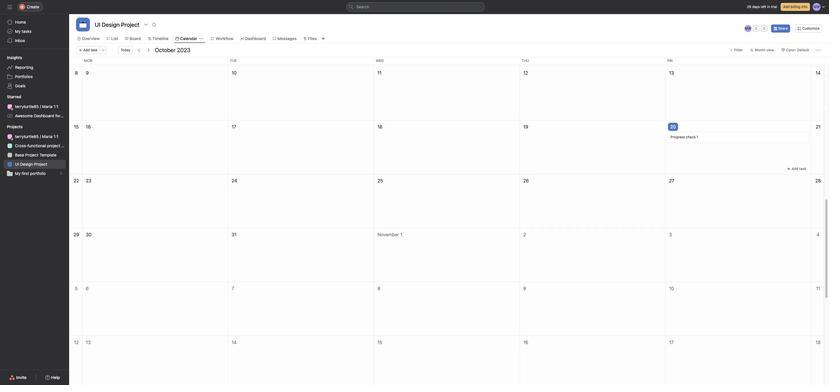 Task type: vqa. For each thing, say whether or not it's contained in the screenshot.
the leftmost the '15'
yes



Task type: describe. For each thing, give the bounding box(es) containing it.
task for top add task button
[[91, 48, 98, 52]]

1 horizontal spatial 9
[[524, 286, 527, 291]]

timeline link
[[148, 35, 169, 42]]

cross-
[[15, 143, 28, 148]]

1 horizontal spatial add task
[[792, 167, 807, 171]]

calendar
[[180, 36, 197, 41]]

0 horizontal spatial 9
[[86, 70, 89, 76]]

1 horizontal spatial dashboard
[[245, 36, 266, 41]]

share button
[[772, 25, 791, 33]]

check
[[687, 135, 696, 139]]

7
[[232, 286, 234, 291]]

calendar image
[[80, 21, 87, 28]]

awesome dashboard for new project
[[15, 113, 84, 118]]

invite button
[[5, 373, 30, 383]]

home
[[15, 20, 26, 25]]

tab actions image
[[200, 37, 203, 40]]

2
[[524, 232, 527, 237]]

20
[[671, 124, 676, 129]]

terryturtle85 / maria 1:1 for dashboard
[[15, 104, 58, 109]]

filter
[[735, 48, 743, 52]]

design
[[20, 162, 33, 167]]

overview link
[[77, 35, 100, 42]]

goals
[[15, 83, 26, 88]]

november
[[378, 232, 400, 237]]

search
[[357, 4, 370, 9]]

4
[[818, 232, 820, 237]]

ui design project
[[15, 162, 47, 167]]

reporting
[[15, 65, 33, 70]]

add for top add task button
[[83, 48, 90, 52]]

maria for dashboard
[[42, 104, 52, 109]]

30
[[86, 232, 92, 237]]

my for my tasks
[[15, 29, 21, 34]]

functional
[[27, 143, 46, 148]]

1 vertical spatial 11
[[817, 286, 821, 291]]

21
[[817, 124, 821, 129]]

today button
[[118, 46, 133, 54]]

view
[[767, 48, 775, 52]]

0 horizontal spatial more actions image
[[101, 48, 105, 52]]

for
[[55, 113, 60, 118]]

search button
[[347, 2, 485, 12]]

files link
[[304, 35, 317, 42]]

1 vertical spatial project
[[25, 153, 38, 157]]

color: default
[[787, 48, 810, 52]]

2023
[[177, 47, 191, 53]]

share
[[779, 26, 788, 31]]

1 horizontal spatial 10
[[670, 286, 675, 291]]

list link
[[107, 35, 118, 42]]

create button
[[17, 2, 43, 12]]

insights
[[7, 55, 22, 60]]

tue
[[230, 59, 237, 63]]

starred button
[[0, 94, 21, 100]]

1 horizontal spatial 1
[[697, 135, 699, 139]]

month view
[[756, 48, 775, 52]]

1:1 for project
[[54, 134, 58, 139]]

tasks
[[22, 29, 32, 34]]

29 days left in trial
[[748, 5, 778, 9]]

default
[[798, 48, 810, 52]]

/ for dashboard
[[40, 104, 41, 109]]

info
[[802, 5, 808, 9]]

workflow
[[216, 36, 234, 41]]

messages
[[278, 36, 297, 41]]

1 vertical spatial 13
[[86, 340, 91, 345]]

0 horizontal spatial 10
[[232, 70, 237, 76]]

0 horizontal spatial 8
[[75, 70, 78, 76]]

31
[[232, 232, 237, 237]]

overview
[[82, 36, 100, 41]]

1 horizontal spatial add task button
[[785, 165, 810, 173]]

ui design project link
[[3, 160, 66, 169]]

1 vertical spatial 12
[[74, 340, 79, 345]]

progress
[[671, 135, 686, 139]]

month view button
[[748, 46, 777, 54]]

workflow link
[[211, 35, 234, 42]]

board link
[[125, 35, 141, 42]]

month
[[756, 48, 766, 52]]

template
[[39, 153, 57, 157]]

awesome dashboard for new project link
[[3, 111, 84, 121]]

my first portfolio link
[[3, 169, 66, 178]]

customize button
[[796, 25, 823, 33]]

25
[[378, 178, 383, 183]]

27
[[670, 178, 675, 183]]

project
[[47, 143, 60, 148]]

mw
[[746, 26, 752, 31]]

my tasks
[[15, 29, 32, 34]]

previous month image
[[137, 48, 142, 52]]

base
[[15, 153, 24, 157]]

october 2023
[[155, 47, 191, 53]]

november 1
[[378, 232, 403, 237]]

1:1 for for
[[54, 104, 58, 109]]

starred element
[[0, 92, 84, 122]]

0 vertical spatial 12
[[524, 70, 529, 76]]

terryturtle85 for awesome
[[15, 104, 39, 109]]

today
[[121, 48, 130, 52]]

filter button
[[728, 46, 746, 54]]

help button
[[42, 373, 64, 383]]

1 horizontal spatial 13
[[670, 70, 675, 76]]

awesome
[[15, 113, 33, 118]]

0 horizontal spatial 11
[[378, 70, 382, 76]]

show options image
[[144, 22, 148, 27]]

days
[[753, 5, 761, 9]]

october
[[155, 47, 176, 53]]



Task type: locate. For each thing, give the bounding box(es) containing it.
1 vertical spatial add
[[83, 48, 90, 52]]

2 vertical spatial add
[[792, 167, 799, 171]]

19
[[524, 124, 529, 129]]

1 vertical spatial maria
[[42, 134, 52, 139]]

1 vertical spatial terryturtle85 / maria 1:1 link
[[3, 132, 66, 141]]

1 vertical spatial 10
[[670, 286, 675, 291]]

1 vertical spatial add task button
[[785, 165, 810, 173]]

/ up awesome dashboard for new project link
[[40, 104, 41, 109]]

0 vertical spatial my
[[15, 29, 21, 34]]

search list box
[[347, 2, 485, 12]]

portfolios
[[15, 74, 33, 79]]

1 my from the top
[[15, 29, 21, 34]]

1 horizontal spatial 11
[[817, 286, 821, 291]]

1 vertical spatial 29
[[74, 232, 79, 237]]

more actions image
[[817, 48, 821, 52], [101, 48, 105, 52]]

terryturtle85 inside starred element
[[15, 104, 39, 109]]

wed
[[376, 59, 384, 63]]

12
[[524, 70, 529, 76], [74, 340, 79, 345]]

0 horizontal spatial 13
[[86, 340, 91, 345]]

dashboard link
[[241, 35, 266, 42]]

0 vertical spatial 9
[[86, 70, 89, 76]]

1 vertical spatial 1
[[401, 232, 403, 237]]

0 vertical spatial terryturtle85 / maria 1:1 link
[[3, 102, 66, 111]]

2 vertical spatial project
[[34, 162, 47, 167]]

1 / from the top
[[40, 104, 41, 109]]

29 left 30 in the left of the page
[[74, 232, 79, 237]]

1 horizontal spatial task
[[800, 167, 807, 171]]

1 terryturtle85 from the top
[[15, 104, 39, 109]]

0 vertical spatial 14
[[816, 70, 821, 76]]

0 vertical spatial /
[[40, 104, 41, 109]]

first
[[22, 171, 29, 176]]

29 for 29
[[74, 232, 79, 237]]

reporting link
[[3, 63, 66, 72]]

color: default button
[[780, 46, 813, 54]]

my inside global element
[[15, 29, 21, 34]]

cross-functional project plan
[[15, 143, 69, 148]]

1 horizontal spatial add
[[784, 5, 791, 9]]

0 vertical spatial 1
[[697, 135, 699, 139]]

left
[[762, 5, 767, 9]]

new
[[62, 113, 70, 118]]

terryturtle85 / maria 1:1 inside starred element
[[15, 104, 58, 109]]

0 horizontal spatial 1
[[401, 232, 403, 237]]

thu
[[522, 59, 530, 63]]

ui
[[15, 162, 19, 167]]

see details, my first portfolio image
[[59, 172, 63, 175]]

0 vertical spatial add task
[[83, 48, 98, 52]]

22
[[74, 178, 79, 183]]

/ for functional
[[40, 134, 41, 139]]

terryturtle85
[[15, 104, 39, 109], [15, 134, 39, 139]]

1 horizontal spatial 16
[[524, 340, 529, 345]]

3
[[670, 232, 673, 237]]

portfolios link
[[3, 72, 66, 81]]

1 vertical spatial /
[[40, 134, 41, 139]]

0 vertical spatial terryturtle85 / maria 1:1
[[15, 104, 58, 109]]

task
[[91, 48, 98, 52], [800, 167, 807, 171]]

0 vertical spatial add
[[784, 5, 791, 9]]

projects button
[[0, 124, 23, 130]]

1:1 inside starred element
[[54, 104, 58, 109]]

18
[[378, 124, 383, 129], [817, 340, 821, 345]]

0 horizontal spatial 17
[[232, 124, 236, 129]]

1:1 up project
[[54, 134, 58, 139]]

0 vertical spatial add task button
[[76, 46, 100, 54]]

0 horizontal spatial add task button
[[76, 46, 100, 54]]

inbox
[[15, 38, 25, 43]]

trial
[[772, 5, 778, 9]]

base project template
[[15, 153, 57, 157]]

1 vertical spatial 14
[[232, 340, 237, 345]]

project up portfolio
[[34, 162, 47, 167]]

next month image
[[146, 48, 151, 52]]

my
[[15, 29, 21, 34], [15, 171, 21, 176]]

project right new
[[71, 113, 84, 118]]

1 horizontal spatial 29
[[748, 5, 752, 9]]

14
[[816, 70, 821, 76], [232, 340, 237, 345]]

1 horizontal spatial 15
[[378, 340, 383, 345]]

my first portfolio
[[15, 171, 46, 176]]

0 horizontal spatial task
[[91, 48, 98, 52]]

0 horizontal spatial 15
[[74, 124, 79, 129]]

0 vertical spatial task
[[91, 48, 98, 52]]

28
[[816, 178, 822, 183]]

billing
[[792, 5, 801, 9]]

6
[[86, 286, 89, 291]]

0 horizontal spatial add
[[83, 48, 90, 52]]

0 horizontal spatial 14
[[232, 340, 237, 345]]

add for add task button to the right
[[792, 167, 799, 171]]

maria inside projects element
[[42, 134, 52, 139]]

1 horizontal spatial 18
[[817, 340, 821, 345]]

1 vertical spatial terryturtle85
[[15, 134, 39, 139]]

create
[[27, 4, 39, 9]]

0 horizontal spatial add task
[[83, 48, 98, 52]]

projects
[[7, 124, 23, 129]]

base project template link
[[3, 151, 66, 160]]

2 horizontal spatial add
[[792, 167, 799, 171]]

0 horizontal spatial 18
[[378, 124, 383, 129]]

1:1 inside projects element
[[54, 134, 58, 139]]

insights element
[[0, 52, 69, 92]]

mw button
[[745, 25, 752, 32]]

maria for functional
[[42, 134, 52, 139]]

1:1 up for
[[54, 104, 58, 109]]

29
[[748, 5, 752, 9], [74, 232, 79, 237]]

terryturtle85 / maria 1:1 link for functional
[[3, 132, 66, 141]]

2 terryturtle85 from the top
[[15, 134, 39, 139]]

1 vertical spatial add task
[[792, 167, 807, 171]]

terryturtle85 / maria 1:1 up the functional
[[15, 134, 58, 139]]

0 vertical spatial 16
[[86, 124, 91, 129]]

15
[[74, 124, 79, 129], [378, 340, 383, 345]]

0 vertical spatial 13
[[670, 70, 675, 76]]

29 for 29 days left in trial
[[748, 5, 752, 9]]

1 1:1 from the top
[[54, 104, 58, 109]]

26
[[524, 178, 529, 183]]

add task
[[83, 48, 98, 52], [792, 167, 807, 171]]

1 vertical spatial 15
[[378, 340, 383, 345]]

invite
[[16, 375, 27, 380]]

1 vertical spatial 8
[[378, 286, 381, 291]]

my tasks link
[[3, 27, 66, 36]]

2 terryturtle85 / maria 1:1 from the top
[[15, 134, 58, 139]]

0 vertical spatial 10
[[232, 70, 237, 76]]

calendar link
[[176, 35, 197, 42]]

add billing info button
[[781, 3, 811, 11]]

terryturtle85 / maria 1:1 inside projects element
[[15, 134, 58, 139]]

2 / from the top
[[40, 134, 41, 139]]

add tab image
[[321, 36, 326, 41]]

/ inside starred element
[[40, 104, 41, 109]]

project inside starred element
[[71, 113, 84, 118]]

1 right check
[[697, 135, 699, 139]]

hide sidebar image
[[7, 5, 12, 9]]

0 vertical spatial terryturtle85
[[15, 104, 39, 109]]

list
[[111, 36, 118, 41]]

1 terryturtle85 / maria 1:1 from the top
[[15, 104, 58, 109]]

1 vertical spatial my
[[15, 171, 21, 176]]

1 vertical spatial 18
[[817, 340, 821, 345]]

29 left days
[[748, 5, 752, 9]]

my inside projects element
[[15, 171, 21, 176]]

task for add task button to the right
[[800, 167, 807, 171]]

fri
[[668, 59, 673, 63]]

help
[[51, 375, 60, 380]]

terryturtle85 inside projects element
[[15, 134, 39, 139]]

color:
[[787, 48, 797, 52]]

0 vertical spatial maria
[[42, 104, 52, 109]]

plan
[[61, 143, 69, 148]]

terryturtle85 / maria 1:1 up awesome dashboard for new project link
[[15, 104, 58, 109]]

terryturtle85 / maria 1:1 link for dashboard
[[3, 102, 66, 111]]

1 horizontal spatial 14
[[816, 70, 821, 76]]

customize
[[803, 26, 820, 31]]

board
[[130, 36, 141, 41]]

maria inside starred element
[[42, 104, 52, 109]]

2 terryturtle85 / maria 1:1 link from the top
[[3, 132, 66, 141]]

1 vertical spatial 16
[[524, 340, 529, 345]]

projects element
[[0, 122, 69, 179]]

0 vertical spatial 1:1
[[54, 104, 58, 109]]

23
[[86, 178, 91, 183]]

1 vertical spatial 9
[[524, 286, 527, 291]]

maria up cross-functional project plan
[[42, 134, 52, 139]]

1 horizontal spatial 17
[[670, 340, 674, 345]]

0 horizontal spatial 16
[[86, 124, 91, 129]]

0 vertical spatial project
[[71, 113, 84, 118]]

progress check 1
[[671, 135, 699, 139]]

files
[[308, 36, 317, 41]]

terryturtle85 up cross-
[[15, 134, 39, 139]]

0 horizontal spatial dashboard
[[34, 113, 54, 118]]

1 right november
[[401, 232, 403, 237]]

starred
[[7, 94, 21, 99]]

terryturtle85 for cross-
[[15, 134, 39, 139]]

terryturtle85 / maria 1:1 link up awesome in the top of the page
[[3, 102, 66, 111]]

1 horizontal spatial 12
[[524, 70, 529, 76]]

1 vertical spatial dashboard
[[34, 113, 54, 118]]

9
[[86, 70, 89, 76], [524, 286, 527, 291]]

0 horizontal spatial 12
[[74, 340, 79, 345]]

add to starred image
[[152, 22, 157, 27]]

home link
[[3, 18, 66, 27]]

0 vertical spatial 11
[[378, 70, 382, 76]]

2 maria from the top
[[42, 134, 52, 139]]

dashboard inside starred element
[[34, 113, 54, 118]]

maria up "awesome dashboard for new project" at the left top
[[42, 104, 52, 109]]

terryturtle85 / maria 1:1 for functional
[[15, 134, 58, 139]]

global element
[[0, 14, 69, 49]]

1 vertical spatial task
[[800, 167, 807, 171]]

2 1:1 from the top
[[54, 134, 58, 139]]

my for my first portfolio
[[15, 171, 21, 176]]

0 vertical spatial 18
[[378, 124, 383, 129]]

terryturtle85 / maria 1:1 link inside starred element
[[3, 102, 66, 111]]

goals link
[[3, 81, 66, 91]]

1 horizontal spatial 8
[[378, 286, 381, 291]]

add
[[784, 5, 791, 9], [83, 48, 90, 52], [792, 167, 799, 171]]

maria
[[42, 104, 52, 109], [42, 134, 52, 139]]

terryturtle85 / maria 1:1
[[15, 104, 58, 109], [15, 134, 58, 139]]

0 vertical spatial 15
[[74, 124, 79, 129]]

1 vertical spatial 1:1
[[54, 134, 58, 139]]

0 vertical spatial 29
[[748, 5, 752, 9]]

24
[[232, 178, 237, 183]]

terryturtle85 / maria 1:1 link up the functional
[[3, 132, 66, 141]]

0 vertical spatial 8
[[75, 70, 78, 76]]

my left first
[[15, 171, 21, 176]]

inbox link
[[3, 36, 66, 45]]

project
[[71, 113, 84, 118], [25, 153, 38, 157], [34, 162, 47, 167]]

0 vertical spatial dashboard
[[245, 36, 266, 41]]

1 terryturtle85 / maria 1:1 link from the top
[[3, 102, 66, 111]]

1 vertical spatial 17
[[670, 340, 674, 345]]

my left tasks
[[15, 29, 21, 34]]

10
[[232, 70, 237, 76], [670, 286, 675, 291]]

0 horizontal spatial 29
[[74, 232, 79, 237]]

1 maria from the top
[[42, 104, 52, 109]]

None text field
[[93, 19, 141, 30]]

/ inside projects element
[[40, 134, 41, 139]]

terryturtle85 up awesome in the top of the page
[[15, 104, 39, 109]]

1 horizontal spatial more actions image
[[817, 48, 821, 52]]

1 vertical spatial terryturtle85 / maria 1:1
[[15, 134, 58, 139]]

insights button
[[0, 55, 22, 61]]

0 vertical spatial 17
[[232, 124, 236, 129]]

2 my from the top
[[15, 171, 21, 176]]

project up ui design project at the top of the page
[[25, 153, 38, 157]]

/ up cross-functional project plan
[[40, 134, 41, 139]]

1:1
[[54, 104, 58, 109], [54, 134, 58, 139]]



